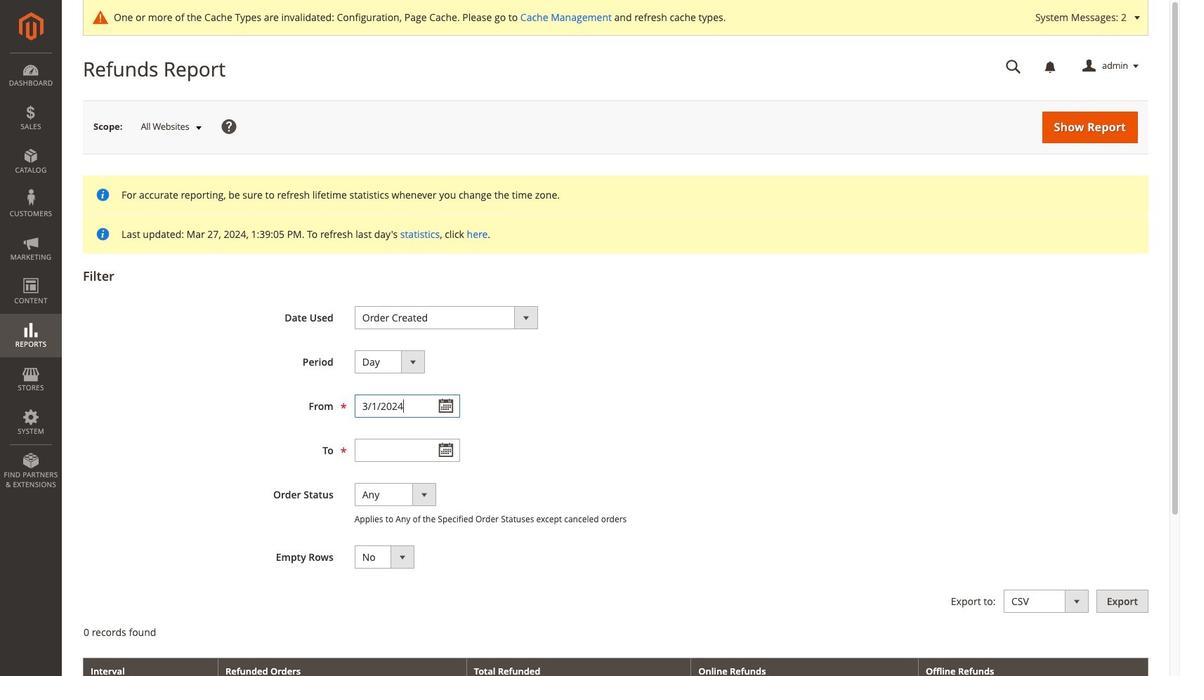 Task type: describe. For each thing, give the bounding box(es) containing it.
magento admin panel image
[[19, 12, 43, 41]]



Task type: locate. For each thing, give the bounding box(es) containing it.
menu bar
[[0, 53, 62, 497]]

None text field
[[996, 54, 1031, 79], [355, 439, 460, 462], [996, 54, 1031, 79], [355, 439, 460, 462]]

None text field
[[355, 395, 460, 418]]



